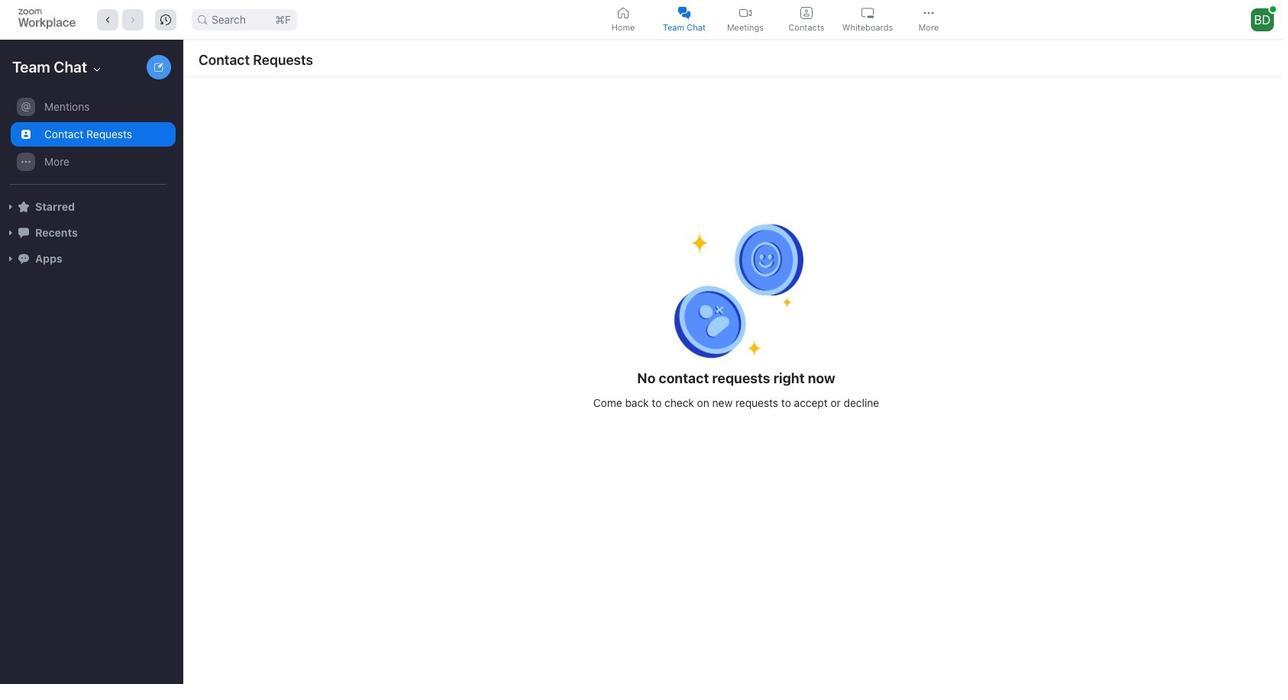 Task type: describe. For each thing, give the bounding box(es) containing it.
chevron down small image
[[91, 63, 103, 76]]

new image
[[154, 63, 164, 72]]

new image
[[154, 63, 164, 72]]

online image
[[1270, 6, 1277, 12]]

chat image
[[18, 227, 29, 238]]

apps tree item
[[6, 246, 176, 272]]

starred tree item
[[6, 194, 176, 220]]

star image
[[18, 202, 29, 212]]

triangle right image for star image
[[6, 202, 15, 212]]

recents tree item
[[6, 220, 176, 246]]

triangle right image for chat icon
[[6, 228, 15, 238]]

triangle right image
[[6, 254, 15, 264]]

chat image
[[18, 227, 29, 238]]



Task type: locate. For each thing, give the bounding box(es) containing it.
online image
[[1270, 6, 1277, 12]]

triangle right image for star icon
[[6, 202, 15, 212]]

chatbot image
[[18, 253, 29, 264], [18, 253, 29, 264]]

tab list
[[595, 2, 962, 37]]

group
[[0, 93, 176, 185]]

chevron left small image
[[102, 14, 113, 25]]

chevron down small image
[[91, 63, 103, 76]]

triangle right image inside the apps tree item
[[6, 254, 15, 264]]

star image
[[18, 202, 29, 212]]

tree
[[0, 92, 180, 287]]

magnifier image
[[198, 15, 207, 24], [198, 15, 207, 24]]

triangle right image
[[6, 202, 15, 212], [6, 202, 15, 212], [6, 228, 15, 238], [6, 228, 15, 238], [6, 254, 15, 264]]

triangle right image for chat image
[[6, 228, 15, 238]]

chevron left small image
[[102, 14, 113, 25]]

history image
[[160, 14, 171, 25], [160, 14, 171, 25]]



Task type: vqa. For each thing, say whether or not it's contained in the screenshot.
Team
no



